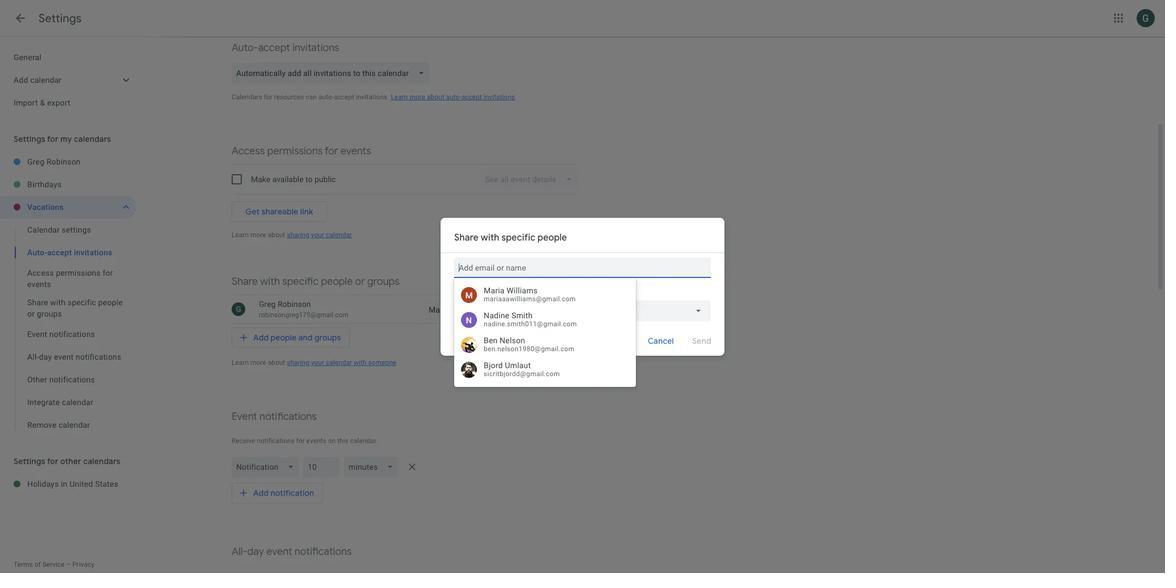 Task type: describe. For each thing, give the bounding box(es) containing it.
mariaaawilliams@gmail.com
[[484, 296, 576, 304]]

resources
[[274, 93, 304, 101]]

about for sharing your calendar with someone
[[268, 359, 285, 367]]

integrate
[[27, 398, 60, 407]]

group containing calendar settings
[[0, 219, 136, 437]]

1 horizontal spatial event
[[232, 411, 257, 424]]

integrate calendar
[[27, 398, 93, 407]]

calendar
[[27, 226, 60, 235]]

this
[[338, 437, 349, 445]]

make
[[251, 175, 271, 184]]

privacy
[[72, 561, 94, 569]]

1 horizontal spatial or
[[355, 276, 365, 289]]

calendars for settings for my calendars
[[74, 134, 111, 144]]

receive
[[232, 437, 255, 445]]

sharing your calendar with someone link
[[287, 359, 397, 367]]

united
[[70, 480, 93, 489]]

get shareable link button
[[232, 202, 327, 222]]

more for learn more about sharing your calendar with someone
[[251, 359, 266, 367]]

add for add people and groups
[[253, 333, 269, 343]]

to
[[306, 175, 313, 184]]

general
[[14, 53, 41, 62]]

2 horizontal spatial accept
[[462, 93, 482, 101]]

other notifications
[[27, 376, 95, 385]]

tree containing general
[[0, 46, 136, 114]]

birthdays link
[[27, 173, 136, 196]]

bjord umlaut sicritbjordd@gmail.com
[[484, 361, 560, 379]]

permissions inside access permissions for events
[[56, 269, 101, 278]]

1 horizontal spatial permissions
[[267, 145, 323, 158]]

0 horizontal spatial invitations
[[293, 41, 339, 55]]

with inside settings for my calendars tree
[[50, 298, 66, 307]]

&
[[40, 98, 45, 107]]

access inside settings for my calendars tree
[[27, 269, 54, 278]]

vacations link
[[27, 196, 116, 219]]

receive notifications for events on this calendar.
[[232, 437, 378, 445]]

of
[[34, 561, 41, 569]]

permissions
[[459, 288, 504, 297]]

holidays in united states
[[27, 480, 118, 489]]

1 vertical spatial all-day event notifications
[[232, 546, 352, 559]]

with inside dialog
[[481, 232, 500, 243]]

someone
[[368, 359, 397, 367]]

0 vertical spatial share with specific people or groups
[[232, 276, 400, 289]]

cancel button
[[643, 328, 680, 355]]

add people and groups button
[[232, 328, 350, 348]]

2 horizontal spatial events
[[341, 145, 371, 158]]

groups inside button
[[315, 333, 341, 343]]

share with specific people dialog
[[441, 218, 725, 356]]

link
[[300, 207, 313, 217]]

holidays
[[27, 480, 59, 489]]

add people and groups
[[253, 333, 341, 343]]

umlaut
[[505, 361, 531, 370]]

settings for settings for other calendars
[[14, 457, 45, 467]]

my
[[60, 134, 72, 144]]

ben nelson ben.nelson1980@gmail.com
[[484, 336, 575, 354]]

settings for other calendars
[[14, 457, 121, 467]]

add for add notification
[[253, 489, 269, 499]]

calendar settings
[[27, 226, 91, 235]]

greg for greg robinson
[[27, 157, 44, 166]]

share inside dialog
[[455, 232, 479, 243]]

auto-
[[232, 41, 258, 55]]

events inside access permissions for events
[[27, 280, 51, 289]]

learn for learn more about sharing your calendar
[[232, 231, 249, 239]]

2 auto- from the left
[[446, 93, 462, 101]]

sharing for sharing your calendar
[[287, 231, 310, 239]]

your for sharing your calendar
[[311, 231, 324, 239]]

Add email or name text field
[[459, 258, 707, 278]]

maria williams mariaaawilliams@gmail.com
[[484, 286, 576, 304]]

learn more about sharing your calendar
[[232, 231, 352, 239]]

make available to public
[[251, 175, 336, 184]]

1 vertical spatial invitations
[[484, 93, 515, 101]]

sicritbjordd@gmail.com
[[484, 371, 560, 379]]

1 vertical spatial specific
[[282, 276, 319, 289]]

settings
[[62, 226, 91, 235]]

birthdays tree item
[[0, 173, 136, 196]]

holidays in united states tree item
[[0, 473, 136, 496]]

terms of service – privacy
[[14, 561, 94, 569]]

states
[[95, 480, 118, 489]]

access permissions for events inside settings for my calendars tree
[[27, 269, 113, 289]]

shareable
[[262, 207, 298, 217]]

greg robinson robinsongreg175@gmail.com
[[259, 300, 349, 319]]

williams
[[507, 286, 538, 295]]

calendars
[[232, 93, 262, 101]]

0 vertical spatial more
[[410, 93, 426, 101]]

0 vertical spatial about
[[427, 93, 445, 101]]

remove calendar
[[27, 421, 90, 430]]

Minutes in advance for notification number field
[[308, 457, 335, 478]]

people inside settings for my calendars tree
[[98, 298, 123, 307]]

ben
[[484, 336, 498, 345]]

get shareable link
[[245, 207, 313, 217]]



Task type: vqa. For each thing, say whether or not it's contained in the screenshot.
the leftmost the event
yes



Task type: locate. For each thing, give the bounding box(es) containing it.
1 horizontal spatial groups
[[315, 333, 341, 343]]

access up make
[[232, 145, 265, 158]]

specific inside share with specific people or groups
[[68, 298, 96, 307]]

list box
[[455, 283, 636, 383]]

settings up holidays
[[14, 457, 45, 467]]

calendar.
[[350, 437, 378, 445]]

event notifications
[[27, 330, 95, 339], [232, 411, 317, 424]]

other
[[60, 457, 81, 467]]

public
[[315, 175, 336, 184]]

specific
[[502, 232, 536, 243], [282, 276, 319, 289], [68, 298, 96, 307]]

0 vertical spatial your
[[311, 231, 324, 239]]

privacy link
[[72, 561, 94, 569]]

learn more about auto-accept invitations link
[[391, 93, 515, 101]]

1 horizontal spatial invitations
[[484, 93, 515, 101]]

ben.nelson1980@gmail.com
[[484, 346, 575, 354]]

learn for learn more about sharing your calendar with someone
[[232, 359, 249, 367]]

1 horizontal spatial greg
[[259, 300, 276, 309]]

for inside access permissions for events
[[103, 269, 113, 278]]

settings for my calendars tree
[[0, 151, 136, 437]]

greg robinson
[[27, 157, 81, 166]]

more right invitations.
[[410, 93, 426, 101]]

list box containing maria williams
[[455, 283, 636, 383]]

and
[[299, 333, 313, 343]]

settings for settings for my calendars
[[14, 134, 45, 144]]

learn more about sharing your calendar with someone
[[232, 359, 397, 367]]

1 vertical spatial permissions
[[56, 269, 101, 278]]

maria
[[484, 286, 505, 295]]

day
[[39, 353, 52, 362], [247, 546, 264, 559]]

add left notification
[[253, 489, 269, 499]]

terms of service link
[[14, 561, 65, 569]]

0 horizontal spatial auto-
[[319, 93, 334, 101]]

your down and
[[311, 359, 324, 367]]

people inside button
[[271, 333, 297, 343]]

day inside group
[[39, 353, 52, 362]]

event notifications up receive notifications for events on this calendar.
[[232, 411, 317, 424]]

birthdays
[[27, 180, 62, 189]]

2 vertical spatial share
[[27, 298, 48, 307]]

1 vertical spatial event
[[232, 411, 257, 424]]

0 vertical spatial event notifications
[[27, 330, 95, 339]]

or inside share with specific people or groups
[[27, 310, 35, 319]]

people
[[538, 232, 567, 243], [321, 276, 353, 289], [98, 298, 123, 307], [271, 333, 297, 343]]

1 horizontal spatial access permissions for events
[[232, 145, 371, 158]]

1 vertical spatial share with specific people or groups
[[27, 298, 123, 319]]

0 horizontal spatial groups
[[37, 310, 62, 319]]

terms
[[14, 561, 33, 569]]

2 vertical spatial more
[[251, 359, 266, 367]]

for
[[264, 93, 273, 101], [47, 134, 58, 144], [325, 145, 338, 158], [103, 269, 113, 278], [296, 437, 305, 445], [47, 457, 58, 467]]

calendars
[[74, 134, 111, 144], [83, 457, 121, 467]]

0 vertical spatial events
[[341, 145, 371, 158]]

0 vertical spatial groups
[[368, 276, 400, 289]]

0 horizontal spatial greg
[[27, 157, 44, 166]]

robinson up robinsongreg175@gmail.com
[[278, 300, 311, 309]]

learn down get
[[232, 231, 249, 239]]

0 horizontal spatial or
[[27, 310, 35, 319]]

0 horizontal spatial events
[[27, 280, 51, 289]]

settings
[[39, 11, 82, 26], [14, 134, 45, 144], [14, 457, 45, 467]]

1 vertical spatial event
[[267, 546, 292, 559]]

2 sharing from the top
[[287, 359, 310, 367]]

0 horizontal spatial share with specific people or groups
[[27, 298, 123, 319]]

in
[[61, 480, 68, 489]]

share with specific people
[[455, 232, 567, 243]]

1 horizontal spatial robinson
[[278, 300, 311, 309]]

invitations.
[[356, 93, 389, 101]]

more
[[410, 93, 426, 101], [251, 231, 266, 239], [251, 359, 266, 367]]

1 vertical spatial calendars
[[83, 457, 121, 467]]

10 minutes before element
[[232, 455, 577, 480]]

greg for greg robinson robinsongreg175@gmail.com
[[259, 300, 276, 309]]

0 horizontal spatial all-
[[27, 353, 39, 362]]

settings for settings
[[39, 11, 82, 26]]

with
[[481, 232, 500, 243], [260, 276, 280, 289], [50, 298, 66, 307], [354, 359, 367, 367]]

0 horizontal spatial specific
[[68, 298, 96, 307]]

events down invitations.
[[341, 145, 371, 158]]

event up other in the left of the page
[[27, 330, 47, 339]]

permissions up make available to public
[[267, 145, 323, 158]]

get
[[245, 207, 260, 217]]

1 vertical spatial robinson
[[278, 300, 311, 309]]

all-day event notifications
[[27, 353, 121, 362], [232, 546, 352, 559]]

1 vertical spatial add
[[253, 489, 269, 499]]

1 vertical spatial groups
[[37, 310, 62, 319]]

calendars for resources can auto-accept invitations. learn more about auto-accept invitations
[[232, 93, 515, 101]]

access permissions for events up the to
[[232, 145, 371, 158]]

access down calendar
[[27, 269, 54, 278]]

event notifications up other notifications
[[27, 330, 95, 339]]

2 horizontal spatial share
[[455, 232, 479, 243]]

nadine
[[484, 311, 510, 320]]

events
[[341, 145, 371, 158], [27, 280, 51, 289], [307, 437, 327, 445]]

Permissions field
[[455, 301, 711, 321]]

1 horizontal spatial share
[[232, 276, 258, 289]]

0 vertical spatial invitations
[[293, 41, 339, 55]]

0 vertical spatial sharing
[[287, 231, 310, 239]]

2 vertical spatial learn
[[232, 359, 249, 367]]

1 horizontal spatial events
[[307, 437, 327, 445]]

all- inside settings for my calendars tree
[[27, 353, 39, 362]]

0 horizontal spatial event
[[54, 353, 74, 362]]

robinson inside tree item
[[47, 157, 81, 166]]

access
[[232, 145, 265, 158], [27, 269, 54, 278]]

learn down add people and groups button
[[232, 359, 249, 367]]

2 horizontal spatial specific
[[502, 232, 536, 243]]

your down link
[[311, 231, 324, 239]]

1 vertical spatial access
[[27, 269, 54, 278]]

sharing for sharing your calendar with someone
[[287, 359, 310, 367]]

1 horizontal spatial all-day event notifications
[[232, 546, 352, 559]]

1 vertical spatial settings
[[14, 134, 45, 144]]

greg inside greg robinson tree item
[[27, 157, 44, 166]]

sharing your calendar link
[[287, 231, 352, 239]]

1 vertical spatial about
[[268, 231, 285, 239]]

permissions down settings
[[56, 269, 101, 278]]

greg up robinsongreg175@gmail.com
[[259, 300, 276, 309]]

available
[[273, 175, 304, 184]]

1 vertical spatial greg
[[259, 300, 276, 309]]

other
[[27, 376, 47, 385]]

1 horizontal spatial accept
[[334, 93, 355, 101]]

1 vertical spatial learn
[[232, 231, 249, 239]]

nadine.smith011@gmail.com
[[484, 321, 577, 329]]

events down calendar
[[27, 280, 51, 289]]

cancel
[[648, 336, 674, 346]]

1 horizontal spatial event
[[267, 546, 292, 559]]

2 vertical spatial events
[[307, 437, 327, 445]]

go back image
[[14, 11, 27, 25]]

settings right go back icon
[[39, 11, 82, 26]]

2 add from the top
[[253, 489, 269, 499]]

notification
[[271, 489, 314, 499]]

robinson down settings for my calendars
[[47, 157, 81, 166]]

2 vertical spatial specific
[[68, 298, 96, 307]]

0 horizontal spatial accept
[[258, 41, 290, 55]]

share with specific people or groups inside settings for my calendars tree
[[27, 298, 123, 319]]

sharing down add people and groups
[[287, 359, 310, 367]]

access permissions for events down settings
[[27, 269, 113, 289]]

0 vertical spatial or
[[355, 276, 365, 289]]

add
[[253, 333, 269, 343], [253, 489, 269, 499]]

1 vertical spatial share
[[232, 276, 258, 289]]

1 horizontal spatial auto-
[[446, 93, 462, 101]]

0 vertical spatial all-day event notifications
[[27, 353, 121, 362]]

add notification button
[[232, 484, 323, 504]]

0 horizontal spatial event notifications
[[27, 330, 95, 339]]

2 vertical spatial groups
[[315, 333, 341, 343]]

0 vertical spatial greg
[[27, 157, 44, 166]]

export
[[47, 98, 70, 107]]

1 vertical spatial your
[[311, 359, 324, 367]]

0 horizontal spatial robinson
[[47, 157, 81, 166]]

more for learn more about sharing your calendar
[[251, 231, 266, 239]]

0 horizontal spatial share
[[27, 298, 48, 307]]

settings heading
[[39, 11, 82, 26]]

calendars for settings for other calendars
[[83, 457, 121, 467]]

sharing down link
[[287, 231, 310, 239]]

about
[[427, 93, 445, 101], [268, 231, 285, 239], [268, 359, 285, 367]]

0 vertical spatial settings
[[39, 11, 82, 26]]

1 horizontal spatial access
[[232, 145, 265, 158]]

share inside share with specific people or groups
[[27, 298, 48, 307]]

about for sharing your calendar
[[268, 231, 285, 239]]

accept
[[258, 41, 290, 55], [334, 93, 355, 101], [462, 93, 482, 101]]

0 vertical spatial event
[[54, 353, 74, 362]]

bjord
[[484, 361, 503, 370]]

invitations
[[293, 41, 339, 55], [484, 93, 515, 101]]

settings up greg robinson
[[14, 134, 45, 144]]

add left and
[[253, 333, 269, 343]]

auto-
[[319, 93, 334, 101], [446, 93, 462, 101]]

1 vertical spatial events
[[27, 280, 51, 289]]

tree item
[[0, 241, 136, 264]]

event inside group
[[27, 330, 47, 339]]

2 your from the top
[[311, 359, 324, 367]]

group
[[0, 219, 136, 437]]

learn
[[391, 93, 408, 101], [232, 231, 249, 239], [232, 359, 249, 367]]

groups
[[368, 276, 400, 289], [37, 310, 62, 319], [315, 333, 341, 343]]

learn right invitations.
[[391, 93, 408, 101]]

1 vertical spatial or
[[27, 310, 35, 319]]

0 vertical spatial share
[[455, 232, 479, 243]]

1 horizontal spatial event notifications
[[232, 411, 317, 424]]

remove
[[27, 421, 57, 430]]

2 horizontal spatial groups
[[368, 276, 400, 289]]

1 horizontal spatial share with specific people or groups
[[232, 276, 400, 289]]

1 auto- from the left
[[319, 93, 334, 101]]

event up receive in the left of the page
[[232, 411, 257, 424]]

permissions
[[267, 145, 323, 158], [56, 269, 101, 278]]

0 vertical spatial all-
[[27, 353, 39, 362]]

specific inside dialog
[[502, 232, 536, 243]]

greg robinson tree item
[[0, 151, 136, 173]]

0 horizontal spatial access
[[27, 269, 54, 278]]

more down get
[[251, 231, 266, 239]]

event inside settings for my calendars tree
[[54, 353, 74, 362]]

groups inside share with specific people or groups
[[37, 310, 62, 319]]

greg
[[27, 157, 44, 166], [259, 300, 276, 309]]

0 vertical spatial calendars
[[74, 134, 111, 144]]

import
[[14, 98, 38, 107]]

nadine smith nadine.smith011@gmail.com
[[484, 311, 577, 329]]

0 horizontal spatial access permissions for events
[[27, 269, 113, 289]]

add notification
[[253, 489, 314, 499]]

0 horizontal spatial event
[[27, 330, 47, 339]]

nelson
[[500, 336, 526, 345]]

robinsongreg175@gmail.com
[[259, 311, 349, 319]]

your for sharing your calendar with someone
[[311, 359, 324, 367]]

1 sharing from the top
[[287, 231, 310, 239]]

tree
[[0, 46, 136, 114]]

0 vertical spatial access permissions for events
[[232, 145, 371, 158]]

1 horizontal spatial specific
[[282, 276, 319, 289]]

0 vertical spatial add
[[253, 333, 269, 343]]

robinson for greg robinson
[[47, 157, 81, 166]]

settings for my calendars
[[14, 134, 111, 144]]

0 horizontal spatial day
[[39, 353, 52, 362]]

0 vertical spatial access
[[232, 145, 265, 158]]

auto-accept invitations
[[232, 41, 339, 55]]

0 vertical spatial robinson
[[47, 157, 81, 166]]

1 add from the top
[[253, 333, 269, 343]]

holidays in united states link
[[27, 473, 136, 496]]

greg inside greg robinson robinsongreg175@gmail.com
[[259, 300, 276, 309]]

1 horizontal spatial day
[[247, 546, 264, 559]]

1 vertical spatial event notifications
[[232, 411, 317, 424]]

0 vertical spatial event
[[27, 330, 47, 339]]

–
[[66, 561, 71, 569]]

greg up birthdays
[[27, 157, 44, 166]]

all-day event notifications inside settings for my calendars tree
[[27, 353, 121, 362]]

calendars right my
[[74, 134, 111, 144]]

sharing
[[287, 231, 310, 239], [287, 359, 310, 367]]

robinson for greg robinson robinsongreg175@gmail.com
[[278, 300, 311, 309]]

import & export
[[14, 98, 70, 107]]

smith
[[512, 311, 533, 320]]

more down add people and groups button
[[251, 359, 266, 367]]

0 vertical spatial learn
[[391, 93, 408, 101]]

robinson inside greg robinson robinsongreg175@gmail.com
[[278, 300, 311, 309]]

1 vertical spatial all-
[[232, 546, 247, 559]]

event notifications inside settings for my calendars tree
[[27, 330, 95, 339]]

2 vertical spatial about
[[268, 359, 285, 367]]

access permissions for events
[[232, 145, 371, 158], [27, 269, 113, 289]]

0 horizontal spatial all-day event notifications
[[27, 353, 121, 362]]

vacations
[[27, 203, 64, 212]]

calendars up states
[[83, 457, 121, 467]]

vacations tree item
[[0, 196, 136, 219]]

1 your from the top
[[311, 231, 324, 239]]

0 vertical spatial specific
[[502, 232, 536, 243]]

1 horizontal spatial all-
[[232, 546, 247, 559]]

people inside dialog
[[538, 232, 567, 243]]

0 vertical spatial permissions
[[267, 145, 323, 158]]

events left on
[[307, 437, 327, 445]]

0 horizontal spatial permissions
[[56, 269, 101, 278]]

or
[[355, 276, 365, 289], [27, 310, 35, 319]]

can
[[306, 93, 317, 101]]

service
[[42, 561, 65, 569]]

1 vertical spatial sharing
[[287, 359, 310, 367]]

on
[[328, 437, 336, 445]]



